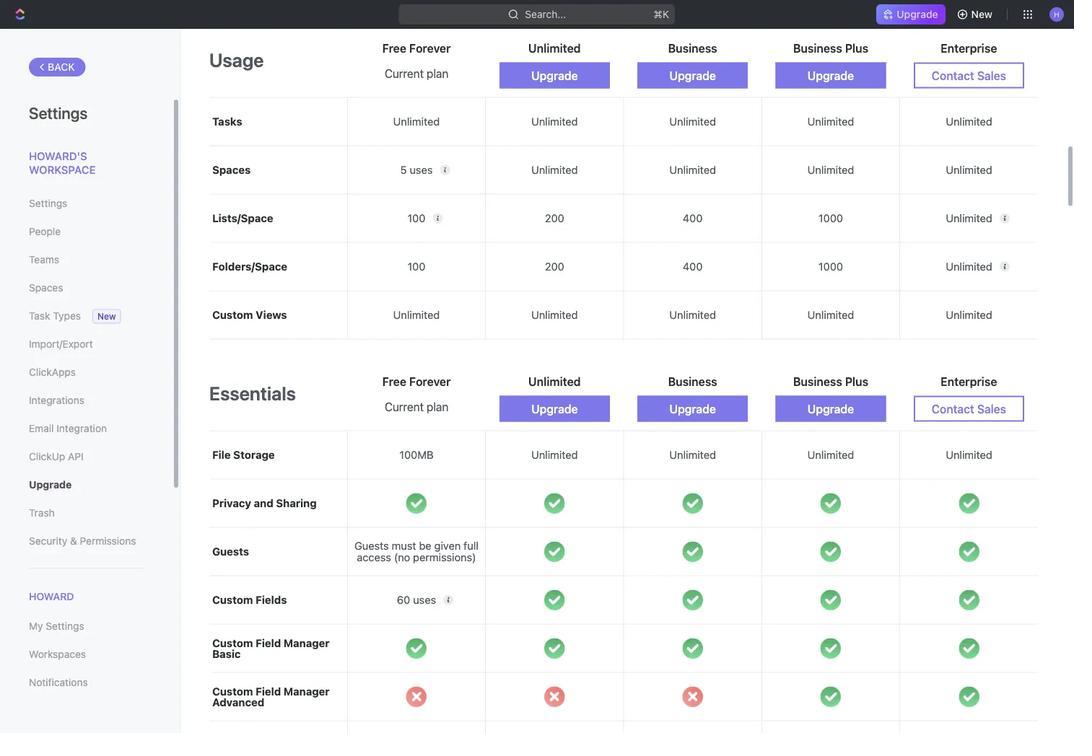 Task type: describe. For each thing, give the bounding box(es) containing it.
upgrade inside settings element
[[29, 479, 72, 491]]

400 for lists/space
[[683, 212, 703, 225]]

my
[[29, 621, 43, 633]]

api
[[68, 451, 84, 463]]

people link
[[29, 220, 144, 244]]

notifications link
[[29, 671, 144, 696]]

security & permissions link
[[29, 529, 144, 554]]

teams link
[[29, 248, 144, 272]]

my settings link
[[29, 615, 144, 639]]

my settings
[[29, 621, 84, 633]]

be
[[419, 540, 432, 552]]

settings element
[[0, 29, 181, 734]]

and
[[254, 497, 274, 510]]

clickup
[[29, 451, 65, 463]]

2 100 from the top
[[408, 260, 426, 273]]

business plus for essentials
[[793, 375, 869, 389]]

forever for essentials
[[409, 375, 451, 389]]

fields
[[256, 594, 287, 607]]

workspaces link
[[29, 643, 144, 667]]

security
[[29, 535, 67, 547]]

settings link
[[29, 191, 144, 216]]

manager for custom field manager advanced
[[284, 685, 330, 698]]

custom views
[[212, 309, 287, 321]]

h button
[[1046, 3, 1069, 26]]

free for essentials
[[382, 375, 407, 389]]

full
[[464, 540, 479, 552]]

given
[[434, 540, 461, 552]]

custom for custom field manager basic
[[212, 637, 253, 650]]

200 for lists/space
[[545, 212, 565, 225]]

advanced
[[212, 696, 264, 709]]

file
[[212, 449, 231, 462]]

field for basic
[[256, 637, 281, 650]]

current for essentials
[[385, 400, 424, 414]]

contact for essentials
[[932, 402, 975, 416]]

60 uses
[[397, 594, 436, 607]]

0 vertical spatial upgrade link
[[877, 4, 946, 25]]

plan for usage
[[427, 67, 449, 80]]

0 vertical spatial spaces
[[212, 164, 251, 176]]

forever for usage
[[409, 41, 451, 55]]

plan for essentials
[[427, 400, 449, 414]]

1 100 from the top
[[408, 212, 426, 225]]

custom for custom views
[[212, 309, 253, 321]]

usage
[[209, 49, 264, 71]]

notifications
[[29, 677, 88, 689]]

task types
[[29, 310, 81, 322]]

contact sales for essentials
[[932, 402, 1007, 416]]

howard
[[29, 591, 74, 603]]

contact sales for usage
[[932, 69, 1007, 82]]

100mb
[[400, 449, 434, 461]]

integrations
[[29, 395, 84, 407]]

workspace
[[29, 164, 96, 176]]

search...
[[525, 8, 566, 20]]

teams
[[29, 254, 59, 266]]

(no
[[394, 551, 410, 564]]

must
[[392, 540, 416, 552]]

spaces link
[[29, 276, 144, 300]]

custom for custom field manager advanced
[[212, 685, 253, 698]]

manager for custom field manager basic
[[284, 637, 330, 650]]

200 for folders/space
[[545, 260, 565, 273]]

people
[[29, 226, 61, 238]]

new inside settings element
[[97, 312, 116, 322]]

current plan for essentials
[[385, 400, 449, 414]]

trash link
[[29, 501, 144, 526]]

privacy
[[212, 497, 251, 510]]

plus for essentials
[[845, 375, 869, 389]]

clickapps
[[29, 366, 76, 378]]

file storage
[[212, 449, 275, 462]]

h
[[1054, 10, 1060, 18]]

custom field manager advanced
[[212, 685, 330, 709]]

email integration
[[29, 423, 107, 435]]

1000 for folders/space
[[819, 260, 843, 273]]

new button
[[951, 3, 1002, 26]]

1 close image from the left
[[406, 687, 427, 708]]

2 close image from the left
[[545, 687, 565, 708]]

privacy and sharing
[[212, 497, 317, 510]]

2 vertical spatial settings
[[46, 621, 84, 633]]

&
[[70, 535, 77, 547]]

storage
[[233, 449, 275, 462]]

contact sales button for usage
[[914, 63, 1025, 89]]

free for usage
[[382, 41, 407, 55]]



Task type: vqa. For each thing, say whether or not it's contained in the screenshot.
CONTACT SALES 'button'
yes



Task type: locate. For each thing, give the bounding box(es) containing it.
spaces
[[212, 164, 251, 176], [29, 282, 63, 294]]

check image
[[406, 493, 427, 514], [545, 493, 565, 514], [683, 493, 703, 514], [821, 493, 841, 514], [959, 493, 980, 514], [683, 542, 703, 562], [821, 542, 841, 562], [545, 590, 565, 611], [821, 590, 841, 611], [959, 590, 980, 611], [406, 639, 427, 659], [545, 639, 565, 659], [959, 639, 980, 659], [821, 687, 841, 708]]

0 vertical spatial manager
[[284, 637, 330, 650]]

custom inside custom field manager basic
[[212, 637, 253, 650]]

manager
[[284, 637, 330, 650], [284, 685, 330, 698]]

contact sales button
[[914, 63, 1025, 89], [914, 396, 1025, 422]]

0 vertical spatial business plus
[[793, 41, 869, 55]]

sales for usage
[[978, 69, 1007, 82]]

essentials
[[209, 383, 296, 405]]

1 enterprise from the top
[[941, 41, 998, 55]]

0 vertical spatial 200
[[545, 212, 565, 225]]

2 400 from the top
[[683, 260, 703, 273]]

0 vertical spatial plus
[[845, 41, 869, 55]]

1 vertical spatial upgrade link
[[29, 473, 144, 498]]

2 current plan from the top
[[385, 400, 449, 414]]

plan
[[427, 67, 449, 80], [427, 400, 449, 414]]

0 vertical spatial new
[[972, 8, 993, 20]]

custom for custom fields
[[212, 594, 253, 607]]

sales for essentials
[[978, 402, 1007, 416]]

0 vertical spatial sales
[[978, 69, 1007, 82]]

types
[[53, 310, 81, 322]]

check image
[[545, 542, 565, 562], [959, 542, 980, 562], [683, 590, 703, 611], [683, 639, 703, 659], [821, 639, 841, 659], [959, 687, 980, 708]]

0 vertical spatial enterprise
[[941, 41, 998, 55]]

1 horizontal spatial close image
[[545, 687, 565, 708]]

enterprise
[[941, 41, 998, 55], [941, 375, 998, 389]]

1 forever from the top
[[409, 41, 451, 55]]

0 horizontal spatial spaces
[[29, 282, 63, 294]]

access
[[357, 551, 391, 564]]

2 field from the top
[[256, 685, 281, 698]]

2 enterprise from the top
[[941, 375, 998, 389]]

email integration link
[[29, 417, 144, 441]]

permissions
[[80, 535, 136, 547]]

howard's
[[29, 149, 87, 162]]

1 1000 from the top
[[819, 212, 843, 225]]

2 plan from the top
[[427, 400, 449, 414]]

1 current from the top
[[385, 67, 424, 80]]

close image
[[406, 687, 427, 708], [545, 687, 565, 708]]

settings up howard's
[[29, 103, 88, 122]]

settings right my
[[46, 621, 84, 633]]

free forever for usage
[[382, 41, 451, 55]]

0 horizontal spatial upgrade link
[[29, 473, 144, 498]]

0 vertical spatial current
[[385, 67, 424, 80]]

upgrade
[[897, 8, 938, 20], [532, 69, 578, 82], [670, 69, 716, 82], [808, 69, 854, 82], [532, 402, 578, 416], [670, 402, 716, 416], [808, 402, 854, 416], [29, 479, 72, 491]]

0 vertical spatial uses
[[410, 164, 433, 176]]

1 free forever from the top
[[382, 41, 451, 55]]

0 vertical spatial contact sales
[[932, 69, 1007, 82]]

2 manager from the top
[[284, 685, 330, 698]]

1 vertical spatial 100
[[408, 260, 426, 273]]

1 horizontal spatial upgrade link
[[877, 4, 946, 25]]

1 vertical spatial contact sales button
[[914, 396, 1025, 422]]

0 vertical spatial 1000
[[819, 212, 843, 225]]

2 forever from the top
[[409, 375, 451, 389]]

free forever
[[382, 41, 451, 55], [382, 375, 451, 389]]

field inside custom field manager advanced
[[256, 685, 281, 698]]

2 1000 from the top
[[819, 260, 843, 273]]

1 vertical spatial free
[[382, 375, 407, 389]]

spaces down tasks at the left of page
[[212, 164, 251, 176]]

upgrade button
[[500, 63, 610, 89], [638, 63, 748, 89], [776, 63, 886, 89], [500, 396, 610, 422], [638, 396, 748, 422], [776, 396, 886, 422]]

field
[[256, 637, 281, 650], [256, 685, 281, 698]]

0 vertical spatial settings
[[29, 103, 88, 122]]

security & permissions
[[29, 535, 136, 547]]

manager down custom field manager basic
[[284, 685, 330, 698]]

1 sales from the top
[[978, 69, 1007, 82]]

1000 for lists/space
[[819, 212, 843, 225]]

plus for usage
[[845, 41, 869, 55]]

0 vertical spatial 100
[[408, 212, 426, 225]]

0 vertical spatial 400
[[683, 212, 703, 225]]

contact sales button for essentials
[[914, 396, 1025, 422]]

import/export link
[[29, 332, 144, 357]]

howard's workspace
[[29, 149, 96, 176]]

2 current from the top
[[385, 400, 424, 414]]

1 horizontal spatial spaces
[[212, 164, 251, 176]]

400
[[683, 212, 703, 225], [683, 260, 703, 273]]

close image
[[683, 687, 703, 708]]

clickapps link
[[29, 360, 144, 385]]

400 for folders/space
[[683, 260, 703, 273]]

2 free forever from the top
[[382, 375, 451, 389]]

0 vertical spatial field
[[256, 637, 281, 650]]

1 vertical spatial settings
[[29, 197, 67, 209]]

field down fields
[[256, 637, 281, 650]]

business plus for usage
[[793, 41, 869, 55]]

custom left the views
[[212, 309, 253, 321]]

settings
[[29, 103, 88, 122], [29, 197, 67, 209], [46, 621, 84, 633]]

1 vertical spatial 200
[[545, 260, 565, 273]]

manager down fields
[[284, 637, 330, 650]]

guests down privacy
[[212, 546, 249, 558]]

2 free from the top
[[382, 375, 407, 389]]

1 contact sales button from the top
[[914, 63, 1025, 89]]

1 vertical spatial forever
[[409, 375, 451, 389]]

sales
[[978, 69, 1007, 82], [978, 402, 1007, 416]]

1 vertical spatial uses
[[413, 594, 436, 607]]

folders/space
[[212, 260, 287, 273]]

1 vertical spatial current plan
[[385, 400, 449, 414]]

email
[[29, 423, 54, 435]]

200
[[545, 212, 565, 225], [545, 260, 565, 273]]

custom left fields
[[212, 594, 253, 607]]

field down custom field manager basic
[[256, 685, 281, 698]]

2 business plus from the top
[[793, 375, 869, 389]]

contact
[[932, 69, 975, 82], [932, 402, 975, 416]]

uses for 60 uses
[[413, 594, 436, 607]]

1 vertical spatial business plus
[[793, 375, 869, 389]]

unlimited
[[529, 41, 581, 55], [393, 115, 440, 128], [531, 115, 578, 128], [670, 115, 716, 128], [808, 115, 854, 128], [946, 115, 993, 128], [531, 164, 578, 176], [670, 164, 716, 176], [808, 164, 854, 176], [946, 164, 993, 176], [946, 212, 993, 225], [946, 260, 993, 273], [393, 309, 440, 321], [531, 309, 578, 321], [670, 309, 716, 321], [808, 309, 854, 321], [946, 309, 993, 321], [529, 375, 581, 389], [531, 449, 578, 461], [670, 449, 716, 461], [808, 449, 854, 461], [946, 449, 993, 461]]

spaces down teams
[[29, 282, 63, 294]]

plus
[[845, 41, 869, 55], [845, 375, 869, 389]]

1 200 from the top
[[545, 212, 565, 225]]

guests
[[355, 540, 389, 552], [212, 546, 249, 558]]

0 vertical spatial contact sales button
[[914, 63, 1025, 89]]

1 contact sales from the top
[[932, 69, 1007, 82]]

guests must be given full access (no permissions)
[[355, 540, 479, 564]]

1 vertical spatial plan
[[427, 400, 449, 414]]

1 current plan from the top
[[385, 67, 449, 80]]

5 uses
[[400, 164, 433, 176]]

1 400 from the top
[[683, 212, 703, 225]]

60
[[397, 594, 410, 607]]

lists/space
[[212, 212, 273, 225]]

3 custom from the top
[[212, 637, 253, 650]]

1 field from the top
[[256, 637, 281, 650]]

1 vertical spatial field
[[256, 685, 281, 698]]

1 plus from the top
[[845, 41, 869, 55]]

clickup api link
[[29, 445, 144, 469]]

trash
[[29, 507, 55, 519]]

0 horizontal spatial guests
[[212, 546, 249, 558]]

clickup api
[[29, 451, 84, 463]]

custom down basic
[[212, 685, 253, 698]]

0 horizontal spatial new
[[97, 312, 116, 322]]

field for advanced
[[256, 685, 281, 698]]

guests for guests must be given full access (no permissions)
[[355, 540, 389, 552]]

custom down custom fields
[[212, 637, 253, 650]]

1 horizontal spatial guests
[[355, 540, 389, 552]]

1 vertical spatial plus
[[845, 375, 869, 389]]

1 vertical spatial contact
[[932, 402, 975, 416]]

0 vertical spatial free
[[382, 41, 407, 55]]

4 custom from the top
[[212, 685, 253, 698]]

1 vertical spatial enterprise
[[941, 375, 998, 389]]

0 vertical spatial forever
[[409, 41, 451, 55]]

task
[[29, 310, 50, 322]]

1 free from the top
[[382, 41, 407, 55]]

1 vertical spatial free forever
[[382, 375, 451, 389]]

2 plus from the top
[[845, 375, 869, 389]]

guests left must
[[355, 540, 389, 552]]

upgrade link left new button
[[877, 4, 946, 25]]

2 contact sales button from the top
[[914, 396, 1025, 422]]

settings up the people
[[29, 197, 67, 209]]

current plan for usage
[[385, 67, 449, 80]]

enterprise for essentials
[[941, 375, 998, 389]]

2 200 from the top
[[545, 260, 565, 273]]

current for usage
[[385, 67, 424, 80]]

workspaces
[[29, 649, 86, 661]]

contact for usage
[[932, 69, 975, 82]]

2 sales from the top
[[978, 402, 1007, 416]]

1 horizontal spatial new
[[972, 8, 993, 20]]

back
[[48, 61, 75, 73]]

1 manager from the top
[[284, 637, 330, 650]]

1 vertical spatial sales
[[978, 402, 1007, 416]]

1 vertical spatial current
[[385, 400, 424, 414]]

2 custom from the top
[[212, 594, 253, 607]]

⌘k
[[654, 8, 670, 20]]

custom
[[212, 309, 253, 321], [212, 594, 253, 607], [212, 637, 253, 650], [212, 685, 253, 698]]

integration
[[57, 423, 107, 435]]

2 contact sales from the top
[[932, 402, 1007, 416]]

custom field manager basic
[[212, 637, 330, 660]]

contact sales
[[932, 69, 1007, 82], [932, 402, 1007, 416]]

manager inside custom field manager advanced
[[284, 685, 330, 698]]

spaces inside 'link'
[[29, 282, 63, 294]]

business plus
[[793, 41, 869, 55], [793, 375, 869, 389]]

uses for 5 uses
[[410, 164, 433, 176]]

2 contact from the top
[[932, 402, 975, 416]]

current
[[385, 67, 424, 80], [385, 400, 424, 414]]

guests inside guests must be given full access (no permissions)
[[355, 540, 389, 552]]

1000
[[819, 212, 843, 225], [819, 260, 843, 273]]

free forever for essentials
[[382, 375, 451, 389]]

business
[[668, 41, 718, 55], [793, 41, 843, 55], [668, 375, 718, 389], [793, 375, 843, 389]]

0 vertical spatial plan
[[427, 67, 449, 80]]

1 vertical spatial new
[[97, 312, 116, 322]]

manager inside custom field manager basic
[[284, 637, 330, 650]]

permissions)
[[413, 551, 476, 564]]

custom inside custom field manager advanced
[[212, 685, 253, 698]]

0 vertical spatial current plan
[[385, 67, 449, 80]]

integrations link
[[29, 388, 144, 413]]

1 contact from the top
[[932, 69, 975, 82]]

field inside custom field manager basic
[[256, 637, 281, 650]]

100
[[408, 212, 426, 225], [408, 260, 426, 273]]

current plan
[[385, 67, 449, 80], [385, 400, 449, 414]]

new
[[972, 8, 993, 20], [97, 312, 116, 322]]

basic
[[212, 648, 241, 660]]

new inside new button
[[972, 8, 993, 20]]

uses right the 5
[[410, 164, 433, 176]]

1 plan from the top
[[427, 67, 449, 80]]

uses right 60
[[413, 594, 436, 607]]

tasks
[[212, 115, 242, 128]]

views
[[256, 309, 287, 321]]

guests for guests
[[212, 546, 249, 558]]

1 vertical spatial spaces
[[29, 282, 63, 294]]

0 vertical spatial free forever
[[382, 41, 451, 55]]

5
[[400, 164, 407, 176]]

1 business plus from the top
[[793, 41, 869, 55]]

upgrade link down clickup api link
[[29, 473, 144, 498]]

back link
[[29, 58, 86, 77]]

1 vertical spatial contact sales
[[932, 402, 1007, 416]]

import/export
[[29, 338, 93, 350]]

0 horizontal spatial close image
[[406, 687, 427, 708]]

enterprise for usage
[[941, 41, 998, 55]]

1 vertical spatial 400
[[683, 260, 703, 273]]

0 vertical spatial contact
[[932, 69, 975, 82]]

sharing
[[276, 497, 317, 510]]

forever
[[409, 41, 451, 55], [409, 375, 451, 389]]

custom fields
[[212, 594, 287, 607]]

1 custom from the top
[[212, 309, 253, 321]]

1 vertical spatial manager
[[284, 685, 330, 698]]

1 vertical spatial 1000
[[819, 260, 843, 273]]



